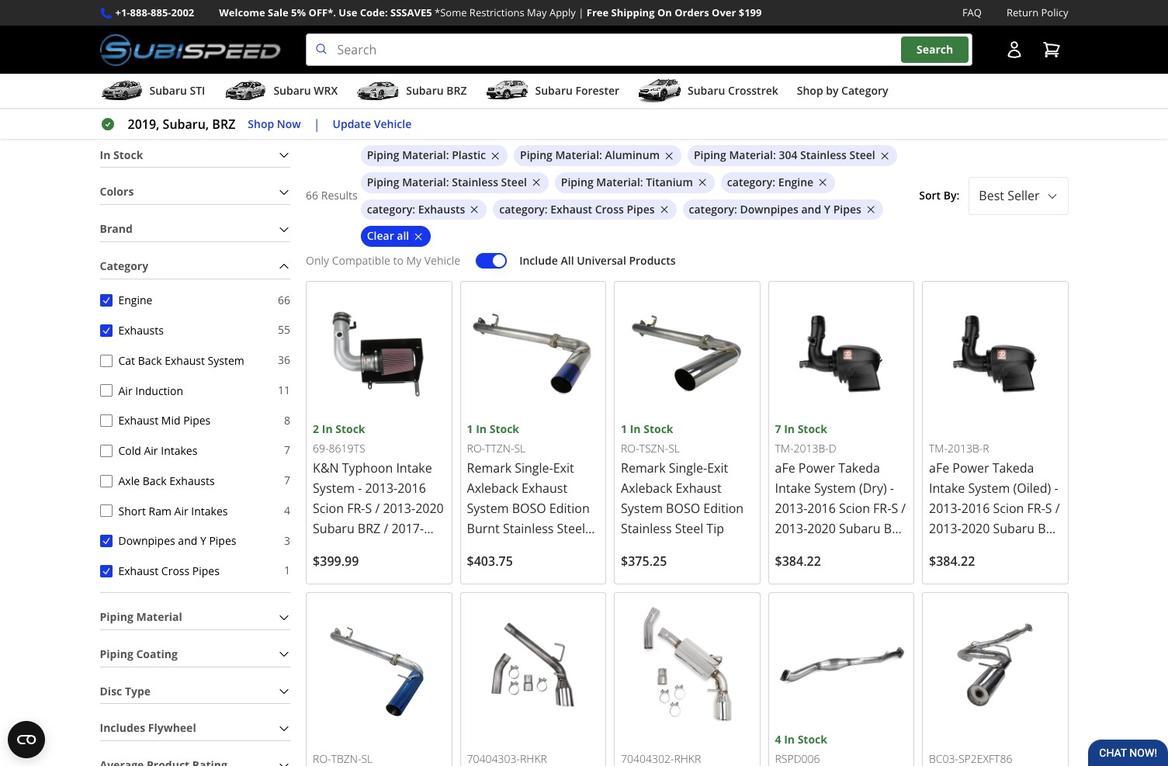 Task type: vqa. For each thing, say whether or not it's contained in the screenshot.
have
no



Task type: locate. For each thing, give the bounding box(es) containing it.
toyota right '2019'
[[345, 540, 384, 557]]

showing 20 results of 66
[[325, 96, 466, 113]]

intakes down the mid
[[161, 444, 198, 458]]

2016
[[398, 480, 426, 497], [808, 500, 836, 517], [962, 500, 991, 517]]

category down brand at the left of page
[[100, 259, 148, 273]]

2019
[[313, 540, 342, 557]]

1 vertical spatial y
[[200, 534, 206, 549]]

category for category : downpipes and y pipes
[[689, 202, 735, 216]]

1 horizontal spatial 2017-
[[783, 540, 816, 557]]

category up include
[[500, 202, 545, 216]]

now
[[277, 116, 301, 131]]

0 horizontal spatial afe
[[776, 460, 796, 477]]

toyota for $384.22
[[1002, 540, 1041, 557]]

0 horizontal spatial 2013b-
[[794, 441, 829, 456]]

0 horizontal spatial shop
[[248, 116, 274, 131]]

piping coating
[[100, 647, 178, 662]]

remark single-exit axleback exhaust system boso edition burnt stainless steel tip image
[[467, 288, 600, 421]]

1 toyota from the left
[[345, 540, 384, 557]]

1 vertical spatial engine
[[118, 293, 153, 308]]

scion inside 2 in stock 69-8619ts k&n typhoon intake system - 2013-2016 scion fr-s / 2013-2020 subaru brz / 2017- 2019 toyota 86
[[313, 500, 344, 517]]

Axle Back Exhausts button
[[100, 475, 112, 487]]

1 inside 1 in stock ro-ttzn-sl remark single-exit axleback exhaust system boso edition burnt stainless steel tip
[[467, 421, 473, 436]]

2 tm- from the left
[[930, 441, 948, 456]]

3 - from the left
[[1055, 480, 1059, 497]]

shop left by
[[798, 83, 824, 98]]

66 for 66
[[278, 293, 291, 307]]

0 horizontal spatial results
[[176, 21, 210, 35]]

0 horizontal spatial sl
[[515, 441, 526, 456]]

1 horizontal spatial exhausts
[[170, 474, 215, 488]]

home image
[[100, 22, 112, 34]]

system left 36
[[208, 353, 244, 368]]

Cold Air Intakes button
[[100, 445, 112, 457]]

2 remark from the left
[[621, 460, 666, 477]]

1 power from the left
[[799, 460, 836, 477]]

material for stainless steel
[[402, 175, 446, 189]]

66 up 55
[[278, 293, 291, 307]]

and down the "short ram air intakes"
[[178, 534, 198, 549]]

downpipes and y pipes
[[118, 534, 236, 549]]

2017- inside 2 in stock 69-8619ts k&n typhoon intake system - 2013-2016 scion fr-s / 2013-2020 subaru brz / 2017- 2019 toyota 86
[[392, 520, 424, 537]]

stock for afe power takeda intake system (dry) - 2013-2016 scion fr-s / 2013-2020 subaru brz / 2017-2020 toyota 86
[[798, 421, 828, 436]]

air induction
[[118, 383, 183, 398]]

0 vertical spatial engine
[[779, 175, 814, 189]]

1 sl from the left
[[515, 441, 526, 456]]

2 single- from the left
[[669, 460, 708, 477]]

1 remark from the left
[[467, 460, 512, 477]]

category
[[842, 83, 889, 98]]

system inside 2 in stock 69-8619ts k&n typhoon intake system - 2013-2016 scion fr-s / 2013-2020 subaru brz / 2017- 2019 toyota 86
[[313, 480, 355, 497]]

1 horizontal spatial power
[[953, 460, 990, 477]]

back right 'cat'
[[138, 353, 162, 368]]

2 $384.22 from the left
[[930, 553, 976, 570]]

exhausts for :
[[418, 202, 465, 216]]

s inside 2 in stock 69-8619ts k&n typhoon intake system - 2013-2016 scion fr-s / 2013-2020 subaru brz / 2017- 2019 toyota 86
[[365, 500, 372, 517]]

2 exit from the left
[[708, 460, 729, 477]]

0 vertical spatial and
[[802, 202, 822, 216]]

1 86 from the left
[[387, 540, 402, 557]]

1 horizontal spatial sl
[[669, 441, 680, 456]]

1 tm- from the left
[[776, 441, 794, 456]]

1 horizontal spatial tm-
[[930, 441, 948, 456]]

stock inside 1 in stock ro-tszn-sl remark single-exit axleback exhaust system boso edition stainless steel tip
[[644, 421, 674, 436]]

subaru inside tm-2013b-r afe power takeda intake system (oiled) - 2013-2016 scion fr-s / 2013-2020 subaru brz / 2017-2020 toyota 86
[[994, 520, 1035, 537]]

piping for piping material : 304 stainless steel
[[694, 148, 727, 162]]

0 horizontal spatial scion
[[313, 500, 344, 517]]

2 horizontal spatial 2017-
[[938, 540, 970, 557]]

system down k&n
[[313, 480, 355, 497]]

2 takeda from the left
[[993, 460, 1035, 477]]

subaru
[[150, 83, 187, 98], [274, 83, 311, 98], [406, 83, 444, 98], [536, 83, 573, 98], [688, 83, 726, 98], [313, 520, 355, 537], [840, 520, 881, 537], [994, 520, 1035, 537]]

0 vertical spatial 66
[[452, 96, 466, 113]]

: left 304
[[774, 148, 777, 162]]

exit inside 1 in stock ro-ttzn-sl remark single-exit axleback exhaust system boso edition burnt stainless steel tip
[[554, 460, 575, 477]]

piping
[[367, 148, 400, 162], [520, 148, 553, 162], [694, 148, 727, 162], [367, 175, 400, 189], [561, 175, 594, 189], [100, 610, 133, 625], [100, 647, 133, 662]]

plastic
[[452, 148, 486, 162]]

toyota
[[345, 540, 384, 557], [847, 540, 887, 557], [1002, 540, 1041, 557]]

brz inside 2 in stock 69-8619ts k&n typhoon intake system - 2013-2016 scion fr-s / 2013-2020 subaru brz / 2017- 2019 toyota 86
[[358, 520, 381, 537]]

0 horizontal spatial boso
[[512, 500, 547, 517]]

intake inside 7 in stock tm-2013b-d afe power takeda intake system (dry) - 2013-2016 scion fr-s / 2013-2020 subaru brz / 2017-2020 toyota 86
[[776, 480, 812, 497]]

burnt
[[467, 520, 500, 537]]

and
[[802, 202, 822, 216], [178, 534, 198, 549]]

takeda up (oiled)
[[993, 460, 1035, 477]]

0 horizontal spatial single-
[[515, 460, 554, 477]]

ro- for remark single-exit axleback exhaust system boso edition burnt stainless steel tip
[[467, 441, 486, 456]]

fr- for intake
[[1028, 500, 1046, 517]]

in inside 2 in stock 69-8619ts k&n typhoon intake system - 2013-2016 scion fr-s / 2013-2020 subaru brz / 2017- 2019 toyota 86
[[322, 421, 333, 436]]

in
[[100, 147, 111, 162], [322, 421, 333, 436], [476, 421, 487, 436], [630, 421, 641, 436], [785, 421, 795, 436], [785, 733, 795, 747]]

category down the titanium
[[689, 202, 735, 216]]

| left 'free'
[[579, 5, 584, 19]]

2 ro- from the left
[[621, 441, 640, 456]]

2017- inside tm-2013b-r afe power takeda intake system (oiled) - 2013-2016 scion fr-s / 2013-2020 subaru brz / 2017-2020 toyota 86
[[938, 540, 970, 557]]

86 for $399.99
[[387, 540, 402, 557]]

in inside 1 in stock ro-tszn-sl remark single-exit axleback exhaust system boso edition stainless steel tip
[[630, 421, 641, 436]]

material down aluminum
[[597, 175, 641, 189]]

fr- inside tm-2013b-r afe power takeda intake system (oiled) - 2013-2016 scion fr-s / 2013-2020 subaru brz / 2017-2020 toyota 86
[[1028, 500, 1046, 517]]

2 horizontal spatial 1
[[621, 421, 628, 436]]

free
[[587, 5, 609, 19]]

shop left now
[[248, 116, 274, 131]]

0 vertical spatial cross
[[596, 202, 624, 216]]

scion for intake
[[994, 500, 1025, 517]]

69-
[[313, 441, 329, 456]]

1
[[467, 421, 473, 436], [621, 421, 628, 436], [284, 563, 291, 578]]

stainless
[[801, 148, 847, 162], [452, 175, 499, 189], [503, 520, 554, 537], [621, 520, 672, 537]]

2 boso from the left
[[667, 500, 701, 517]]

2 afe from the left
[[930, 460, 950, 477]]

tm-
[[776, 441, 794, 456], [930, 441, 948, 456]]

| right now
[[314, 116, 320, 133]]

-
[[358, 480, 362, 497], [891, 480, 895, 497], [1055, 480, 1059, 497]]

piping down update vehicle "button"
[[367, 148, 400, 162]]

stock inside 2 in stock 69-8619ts k&n typhoon intake system - 2013-2016 scion fr-s / 2013-2020 subaru brz / 2017- 2019 toyota 86
[[336, 421, 365, 436]]

piping down the subaru forester dropdown button
[[520, 148, 553, 162]]

edition inside 1 in stock ro-tszn-sl remark single-exit axleback exhaust system boso edition stainless steel tip
[[704, 500, 744, 517]]

tm- left r
[[930, 441, 948, 456]]

2 in stock 69-8619ts k&n typhoon intake system - 2013-2016 scion fr-s / 2013-2020 subaru brz / 2017- 2019 toyota 86
[[313, 421, 444, 557]]

edition inside 1 in stock ro-ttzn-sl remark single-exit axleback exhaust system boso edition burnt stainless steel tip
[[550, 500, 590, 517]]

axleback
[[467, 480, 519, 497], [621, 480, 673, 497]]

0 horizontal spatial 4
[[284, 503, 291, 518]]

select... image
[[1047, 190, 1059, 202]]

y down piping material : 304 stainless steel
[[825, 202, 831, 216]]

0 horizontal spatial s
[[365, 500, 372, 517]]

axleback for burnt
[[467, 480, 519, 497]]

0 vertical spatial results
[[176, 21, 210, 35]]

results down the 2002
[[176, 21, 210, 35]]

air right ram
[[174, 504, 188, 518]]

afe power takeda intake system (dry) - 2013-2016 scion fr-s / 2013-2020 subaru brz / 2017-2020 toyota 86 image
[[776, 288, 908, 421]]

include all universal products
[[520, 254, 676, 268]]

material down the piping material : plastic
[[402, 175, 446, 189]]

2 edition from the left
[[704, 500, 744, 517]]

category : downpipes and y pipes
[[689, 202, 862, 216]]

boso inside 1 in stock ro-tszn-sl remark single-exit axleback exhaust system boso edition stainless steel tip
[[667, 500, 701, 517]]

cross down piping material : titanium
[[596, 202, 624, 216]]

stock for remark single-exit axleback exhaust system boso edition burnt stainless steel tip
[[490, 421, 520, 436]]

category inside dropdown button
[[100, 259, 148, 273]]

fr- down typhoon
[[347, 500, 365, 517]]

2016 inside tm-2013b-r afe power takeda intake system (oiled) - 2013-2016 scion fr-s / 2013-2020 subaru brz / 2017-2020 toyota 86
[[962, 500, 991, 517]]

update vehicle
[[333, 116, 412, 131]]

cold air intakes
[[118, 444, 198, 458]]

1 - from the left
[[358, 480, 362, 497]]

2 vertical spatial exhausts
[[170, 474, 215, 488]]

2 toyota from the left
[[847, 540, 887, 557]]

ro- inside 1 in stock ro-ttzn-sl remark single-exit axleback exhaust system boso edition burnt stainless steel tip
[[467, 441, 486, 456]]

category for category : exhausts
[[367, 202, 413, 216]]

1 horizontal spatial -
[[891, 480, 895, 497]]

material for aluminum
[[556, 148, 600, 162]]

3 scion from the left
[[994, 500, 1025, 517]]

2013-
[[365, 480, 398, 497], [383, 500, 416, 517], [776, 500, 808, 517], [930, 500, 962, 517], [776, 520, 808, 537], [930, 520, 962, 537]]

2 86 from the left
[[890, 540, 904, 557]]

0 horizontal spatial and
[[178, 534, 198, 549]]

subaru,
[[163, 116, 209, 133]]

0 horizontal spatial remark
[[467, 460, 512, 477]]

single- inside 1 in stock ro-ttzn-sl remark single-exit axleback exhaust system boso edition burnt stainless steel tip
[[515, 460, 554, 477]]

subaru wrx button
[[224, 77, 338, 108]]

stock inside 7 in stock tm-2013b-d afe power takeda intake system (dry) - 2013-2016 scion fr-s / 2013-2020 subaru brz / 2017-2020 toyota 86
[[798, 421, 828, 436]]

1 takeda from the left
[[839, 460, 881, 477]]

piping up disc at the bottom left of page
[[100, 647, 133, 662]]

open widget image
[[8, 722, 45, 759]]

return policy
[[1007, 5, 1069, 19]]

remark for remark single-exit axleback exhaust system boso edition burnt stainless steel tip
[[467, 460, 512, 477]]

afe power takeda intake system (oiled) - 2013-2016 scion fr-s / 2013-2020 subaru brz / 2017-2020 toyota 86 image
[[930, 288, 1062, 421]]

material up piping material : stainless steel
[[402, 148, 446, 162]]

1 scion from the left
[[313, 500, 344, 517]]

ro- inside 1 in stock ro-tszn-sl remark single-exit axleback exhaust system boso edition stainless steel tip
[[621, 441, 640, 456]]

air right cold
[[144, 444, 158, 458]]

0 horizontal spatial air
[[118, 383, 133, 398]]

0 horizontal spatial fr-
[[347, 500, 365, 517]]

system inside 1 in stock ro-tszn-sl remark single-exit axleback exhaust system boso edition stainless steel tip
[[621, 500, 663, 517]]

3 fr- from the left
[[1028, 500, 1046, 517]]

1 horizontal spatial afe
[[930, 460, 950, 477]]

2 horizontal spatial fr-
[[1028, 500, 1046, 517]]

86 inside tm-2013b-r afe power takeda intake system (oiled) - 2013-2016 scion fr-s / 2013-2020 subaru brz / 2017-2020 toyota 86
[[1044, 540, 1058, 557]]

- right (dry)
[[891, 480, 895, 497]]

0 horizontal spatial |
[[314, 116, 320, 133]]

0 horizontal spatial $384.22
[[776, 553, 822, 570]]

intakes up downpipes and y pipes
[[191, 504, 228, 518]]

flywheel
[[148, 721, 196, 736]]

1 exit from the left
[[554, 460, 575, 477]]

stainless right burnt
[[503, 520, 554, 537]]

air right air induction button
[[118, 383, 133, 398]]

86 inside 2 in stock 69-8619ts k&n typhoon intake system - 2013-2016 scion fr-s / 2013-2020 subaru brz / 2017- 2019 toyota 86
[[387, 540, 402, 557]]

engine right engine button
[[118, 293, 153, 308]]

products
[[629, 254, 676, 268]]

1 horizontal spatial 2013b-
[[948, 441, 983, 456]]

tszn-
[[640, 441, 669, 456]]

remark inside 1 in stock ro-ttzn-sl remark single-exit axleback exhaust system boso edition burnt stainless steel tip
[[467, 460, 512, 477]]

1 horizontal spatial 66
[[306, 188, 319, 203]]

exhausts down piping material : stainless steel
[[418, 202, 465, 216]]

1 boso from the left
[[512, 500, 547, 517]]

2 2013b- from the left
[[948, 441, 983, 456]]

material up the coating
[[136, 610, 182, 625]]

: down the piping material : plastic
[[446, 175, 449, 189]]

1 vertical spatial search
[[917, 42, 954, 57]]

category for category : exhaust cross pipes
[[500, 202, 545, 216]]

1 vertical spatial and
[[178, 534, 198, 549]]

piping up piping coating
[[100, 610, 133, 625]]

1 $384.22 from the left
[[776, 553, 822, 570]]

1 horizontal spatial tip
[[707, 520, 725, 537]]

1 axleback from the left
[[467, 480, 519, 497]]

material up category : exhaust cross pipes on the top
[[556, 148, 600, 162]]

search inside button
[[917, 42, 954, 57]]

steel inside 1 in stock ro-tszn-sl remark single-exit axleback exhaust system boso edition stainless steel tip
[[676, 520, 704, 537]]

in inside 7 in stock tm-2013b-d afe power takeda intake system (dry) - 2013-2016 scion fr-s / 2013-2020 subaru brz / 2017-2020 toyota 86
[[785, 421, 795, 436]]

1 horizontal spatial results
[[321, 188, 358, 203]]

wrx
[[314, 83, 338, 98]]

subaru wrx
[[274, 83, 338, 98]]

1 afe from the left
[[776, 460, 796, 477]]

fr- down (dry)
[[874, 500, 892, 517]]

0 vertical spatial vehicle
[[374, 116, 412, 131]]

tm-2013b-r afe power takeda intake system (oiled) - 2013-2016 scion fr-s / 2013-2020 subaru brz / 2017-2020 toyota 86
[[930, 441, 1062, 557]]

$403.75
[[467, 553, 513, 570]]

Select... button
[[970, 177, 1069, 215]]

66 right of
[[452, 96, 466, 113]]

1 horizontal spatial 2016
[[808, 500, 836, 517]]

results up compatible in the top left of the page
[[321, 188, 358, 203]]

single- inside 1 in stock ro-tszn-sl remark single-exit axleback exhaust system boso edition stainless steel tip
[[669, 460, 708, 477]]

sl inside 1 in stock ro-tszn-sl remark single-exit axleback exhaust system boso edition stainless steel tip
[[669, 441, 680, 456]]

2 horizontal spatial air
[[174, 504, 188, 518]]

Exhausts button
[[100, 324, 112, 337]]

shop for shop by category
[[798, 83, 824, 98]]

boso for stainless
[[512, 500, 547, 517]]

1 horizontal spatial vehicle
[[425, 254, 461, 268]]

2 s from the left
[[892, 500, 899, 517]]

and down category : engine
[[802, 202, 822, 216]]

toyota inside tm-2013b-r afe power takeda intake system (oiled) - 2013-2016 scion fr-s / 2013-2020 subaru brz / 2017-2020 toyota 86
[[1002, 540, 1041, 557]]

sl inside 1 in stock ro-ttzn-sl remark single-exit axleback exhaust system boso edition burnt stainless steel tip
[[515, 441, 526, 456]]

0 horizontal spatial tm-
[[776, 441, 794, 456]]

1 edition from the left
[[550, 500, 590, 517]]

in for remark single-exit axleback exhaust system boso edition burnt stainless steel tip
[[476, 421, 487, 436]]

piping material : aluminum
[[520, 148, 660, 162]]

subaru inside 7 in stock tm-2013b-d afe power takeda intake system (dry) - 2013-2016 scion fr-s / 2013-2020 subaru brz / 2017-2020 toyota 86
[[840, 520, 881, 537]]

$375.25
[[621, 553, 667, 570]]

8
[[284, 413, 291, 428]]

brz down (oiled)
[[1039, 520, 1062, 537]]

66 up only
[[306, 188, 319, 203]]

axle back exhausts
[[118, 474, 215, 488]]

2 vertical spatial 7
[[284, 473, 291, 488]]

in inside 1 in stock ro-ttzn-sl remark single-exit axleback exhaust system boso edition burnt stainless steel tip
[[476, 421, 487, 436]]

results for 66 results
[[321, 188, 358, 203]]

material inside dropdown button
[[136, 610, 182, 625]]

power down d
[[799, 460, 836, 477]]

3 s from the left
[[1046, 500, 1053, 517]]

power down r
[[953, 460, 990, 477]]

1 fr- from the left
[[347, 500, 365, 517]]

air
[[118, 383, 133, 398], [144, 444, 158, 458], [174, 504, 188, 518]]

1 horizontal spatial 86
[[890, 540, 904, 557]]

1 horizontal spatial s
[[892, 500, 899, 517]]

1 vertical spatial tip
[[467, 540, 485, 557]]

boso inside 1 in stock ro-ttzn-sl remark single-exit axleback exhaust system boso edition burnt stainless steel tip
[[512, 500, 547, 517]]

exhausts for back
[[170, 474, 215, 488]]

scion down (dry)
[[840, 500, 871, 517]]

shop now link
[[248, 116, 301, 133]]

1 single- from the left
[[515, 460, 554, 477]]

1 inside 1 in stock ro-tszn-sl remark single-exit axleback exhaust system boso edition stainless steel tip
[[621, 421, 628, 436]]

0 horizontal spatial intake
[[396, 460, 432, 477]]

axleback inside 1 in stock ro-ttzn-sl remark single-exit axleback exhaust system boso edition burnt stainless steel tip
[[467, 480, 519, 497]]

toyota down (oiled)
[[1002, 540, 1041, 557]]

1 horizontal spatial shop
[[798, 83, 824, 98]]

scion for typhoon
[[313, 500, 344, 517]]

- inside tm-2013b-r afe power takeda intake system (oiled) - 2013-2016 scion fr-s / 2013-2020 subaru brz / 2017-2020 toyota 86
[[1055, 480, 1059, 497]]

1 horizontal spatial single-
[[669, 460, 708, 477]]

1 horizontal spatial y
[[825, 202, 831, 216]]

downpipes down category : engine
[[741, 202, 799, 216]]

boso up $375.25
[[667, 500, 701, 517]]

cross down downpipes and y pipes
[[161, 564, 190, 579]]

category
[[728, 175, 773, 189], [367, 202, 413, 216], [500, 202, 545, 216], [689, 202, 735, 216], [100, 259, 148, 273]]

0 horizontal spatial edition
[[550, 500, 590, 517]]

a subaru crosstrek thumbnail image image
[[638, 79, 682, 103]]

0 horizontal spatial ro-
[[467, 441, 486, 456]]

material up category : engine
[[730, 148, 774, 162]]

1 horizontal spatial edition
[[704, 500, 744, 517]]

includes flywheel
[[100, 721, 196, 736]]

0 horizontal spatial 66
[[278, 293, 291, 307]]

2 power from the left
[[953, 460, 990, 477]]

1 s from the left
[[365, 500, 372, 517]]

2017- for k&n typhoon intake system - 2013-2016 scion fr-s / 2013-2020 subaru brz / 2017- 2019 toyota 86
[[392, 520, 424, 537]]

Engine button
[[100, 294, 112, 307]]

cat
[[118, 353, 135, 368]]

scion inside tm-2013b-r afe power takeda intake system (oiled) - 2013-2016 scion fr-s / 2013-2020 subaru brz / 2017-2020 toyota 86
[[994, 500, 1025, 517]]

0 vertical spatial downpipes
[[741, 202, 799, 216]]

1 horizontal spatial boso
[[667, 500, 701, 517]]

0 vertical spatial exhausts
[[418, 202, 465, 216]]

downpipes down ram
[[118, 534, 175, 549]]

brz down (dry)
[[885, 520, 907, 537]]

0 horizontal spatial axleback
[[467, 480, 519, 497]]

faq
[[963, 5, 983, 19]]

0 horizontal spatial 2016
[[398, 480, 426, 497]]

1 vertical spatial downpipes
[[118, 534, 175, 549]]

885-
[[151, 5, 171, 19]]

titanium
[[647, 175, 694, 189]]

tm- left d
[[776, 441, 794, 456]]

0 horizontal spatial cross
[[161, 564, 190, 579]]

stainless inside 1 in stock ro-ttzn-sl remark single-exit axleback exhaust system boso edition burnt stainless steel tip
[[503, 520, 554, 537]]

Exhaust Cross Pipes button
[[100, 565, 112, 578]]

cross
[[596, 202, 624, 216], [161, 564, 190, 579]]

scion down (oiled)
[[994, 500, 1025, 517]]

s inside tm-2013b-r afe power takeda intake system (oiled) - 2013-2016 scion fr-s / 2013-2020 subaru brz / 2017-2020 toyota 86
[[1046, 500, 1053, 517]]

2 sl from the left
[[669, 441, 680, 456]]

exhausts up the "short ram air intakes"
[[170, 474, 215, 488]]

4
[[284, 503, 291, 518], [776, 733, 782, 747]]

Short Ram Air Intakes button
[[100, 505, 112, 517]]

ttzn-
[[486, 441, 515, 456]]

axleback down the tszn-
[[621, 480, 673, 497]]

remark down the tszn-
[[621, 460, 666, 477]]

system left (dry)
[[815, 480, 857, 497]]

1 horizontal spatial search
[[917, 42, 954, 57]]

takeda inside 7 in stock tm-2013b-d afe power takeda intake system (dry) - 2013-2016 scion fr-s / 2013-2020 subaru brz / 2017-2020 toyota 86
[[839, 460, 881, 477]]

2013b- inside 7 in stock tm-2013b-d afe power takeda intake system (dry) - 2013-2016 scion fr-s / 2013-2020 subaru brz / 2017-2020 toyota 86
[[794, 441, 829, 456]]

2 axleback from the left
[[621, 480, 673, 497]]

2016 for typhoon
[[398, 480, 426, 497]]

exhausts up 'cat'
[[118, 323, 164, 338]]

scion up '2019'
[[313, 500, 344, 517]]

clear
[[367, 229, 394, 243]]

- down typhoon
[[358, 480, 362, 497]]

stainless up $375.25
[[621, 520, 672, 537]]

takeda up (dry)
[[839, 460, 881, 477]]

1 horizontal spatial toyota
[[847, 540, 887, 557]]

stock inside dropdown button
[[113, 147, 143, 162]]

1 horizontal spatial $384.22
[[930, 553, 976, 570]]

tm- inside 7 in stock tm-2013b-d afe power takeda intake system (dry) - 2013-2016 scion fr-s / 2013-2020 subaru brz / 2017-2020 toyota 86
[[776, 441, 794, 456]]

intake inside tm-2013b-r afe power takeda intake system (oiled) - 2013-2016 scion fr-s / 2013-2020 subaru brz / 2017-2020 toyota 86
[[930, 480, 966, 497]]

s for typhoon
[[365, 500, 372, 517]]

Air Induction button
[[100, 385, 112, 397]]

1 vertical spatial air
[[144, 444, 158, 458]]

axleback down ttzn-
[[467, 480, 519, 497]]

1 vertical spatial results
[[321, 188, 358, 203]]

stainless down plastic at the top of page
[[452, 175, 499, 189]]

system inside 1 in stock ro-ttzn-sl remark single-exit axleback exhaust system boso edition burnt stainless steel tip
[[467, 500, 509, 517]]

back
[[138, 353, 162, 368], [143, 474, 167, 488]]

in for k&n typhoon intake system - 2013-2016 scion fr-s / 2013-2020 subaru brz / 2017- 2019 toyota 86
[[322, 421, 333, 436]]

3 86 from the left
[[1044, 540, 1058, 557]]

fr- inside 2 in stock 69-8619ts k&n typhoon intake system - 2013-2016 scion fr-s / 2013-2020 subaru brz / 2017- 2019 toyota 86
[[347, 500, 365, 517]]

vehicle down showing 20 results of 66
[[374, 116, 412, 131]]

2 horizontal spatial exhausts
[[418, 202, 465, 216]]

fr- inside 7 in stock tm-2013b-d afe power takeda intake system (dry) - 2013-2016 scion fr-s / 2013-2020 subaru brz / 2017-2020 toyota 86
[[874, 500, 892, 517]]

crosstrek
[[729, 83, 779, 98]]

exhaust
[[551, 202, 593, 216], [165, 353, 205, 368], [118, 413, 159, 428], [522, 480, 568, 497], [676, 480, 722, 497], [118, 564, 159, 579]]

2016 inside 2 in stock 69-8619ts k&n typhoon intake system - 2013-2016 scion fr-s / 2013-2020 subaru brz / 2017- 2019 toyota 86
[[398, 480, 426, 497]]

2 vertical spatial air
[[174, 504, 188, 518]]

buddy club spec ii exhaust - 2013-2016 scion fr-s / 2013-2020 subaru brz / 2017-2019 toyota 86 image
[[930, 599, 1062, 732]]

fr- down (oiled)
[[1028, 500, 1046, 517]]

only
[[306, 254, 329, 268]]

1 ro- from the left
[[467, 441, 486, 456]]

exit inside 1 in stock ro-tszn-sl remark single-exit axleback exhaust system boso edition stainless steel tip
[[708, 460, 729, 477]]

1 vertical spatial 66
[[306, 188, 319, 203]]

engine down 304
[[779, 175, 814, 189]]

2 scion from the left
[[840, 500, 871, 517]]

7 inside 7 in stock tm-2013b-d afe power takeda intake system (dry) - 2013-2016 scion fr-s / 2013-2020 subaru brz / 2017-2020 toyota 86
[[776, 421, 782, 436]]

piping up category : exhausts
[[367, 175, 400, 189]]

304
[[779, 148, 798, 162]]

1 horizontal spatial |
[[579, 5, 584, 19]]

boso up $403.75
[[512, 500, 547, 517]]

shop inside dropdown button
[[798, 83, 824, 98]]

hooker blackheart axle back single exhaust system (no muffler) - 2013-2016 scion fr-s / 2013-2020 subaru brz / 2017-2019 toyota 86 image
[[467, 599, 600, 732]]

stock inside 1 in stock ro-ttzn-sl remark single-exit axleback exhaust system boso edition burnt stainless steel tip
[[490, 421, 520, 436]]

system up burnt
[[467, 500, 509, 517]]

- right (oiled)
[[1055, 480, 1059, 497]]

Exhaust Mid Pipes button
[[100, 415, 112, 427]]

0 horizontal spatial exit
[[554, 460, 575, 477]]

0 vertical spatial shop
[[798, 83, 824, 98]]

2 fr- from the left
[[874, 500, 892, 517]]

0 horizontal spatial takeda
[[839, 460, 881, 477]]

66 for 66 results
[[306, 188, 319, 203]]

remark for remark single-exit axleback exhaust system boso edition stainless steel tip
[[621, 460, 666, 477]]

- for intake
[[1055, 480, 1059, 497]]

86 inside 7 in stock tm-2013b-d afe power takeda intake system (dry) - 2013-2016 scion fr-s / 2013-2020 subaru brz / 2017-2020 toyota 86
[[890, 540, 904, 557]]

compatible
[[332, 254, 391, 268]]

sl for remark single-exit axleback exhaust system boso edition burnt stainless steel tip
[[515, 441, 526, 456]]

system down r
[[969, 480, 1011, 497]]

in for remark single-exit axleback exhaust system boso edition stainless steel tip
[[630, 421, 641, 436]]

0 vertical spatial back
[[138, 353, 162, 368]]

y down the "short ram air intakes"
[[200, 534, 206, 549]]

3 toyota from the left
[[1002, 540, 1041, 557]]

aluminum
[[605, 148, 660, 162]]

category up clear all
[[367, 202, 413, 216]]

2013b-
[[794, 441, 829, 456], [948, 441, 983, 456]]

2 - from the left
[[891, 480, 895, 497]]

1 2013b- from the left
[[794, 441, 829, 456]]

brz up $399.99
[[358, 520, 381, 537]]

0 horizontal spatial vehicle
[[374, 116, 412, 131]]

1 horizontal spatial intake
[[776, 480, 812, 497]]

s for intake
[[1046, 500, 1053, 517]]

category up category : downpipes and y pipes
[[728, 175, 773, 189]]

toyota down (dry)
[[847, 540, 887, 557]]

remark down ttzn-
[[467, 460, 512, 477]]

boso for steel
[[667, 500, 701, 517]]

single-
[[515, 460, 554, 477], [669, 460, 708, 477]]

piping down subaru crosstrek dropdown button
[[694, 148, 727, 162]]

button image
[[1005, 40, 1024, 59]]

piping material
[[100, 610, 182, 625]]

0 horizontal spatial exhausts
[[118, 323, 164, 338]]

2 horizontal spatial intake
[[930, 480, 966, 497]]

brz right results
[[447, 83, 467, 98]]

takeda inside tm-2013b-r afe power takeda intake system (oiled) - 2013-2016 scion fr-s / 2013-2020 subaru brz / 2017-2020 toyota 86
[[993, 460, 1035, 477]]

universal
[[577, 254, 627, 268]]

2002
[[171, 5, 194, 19]]

2 vertical spatial 66
[[278, 293, 291, 307]]

2020
[[416, 500, 444, 517], [808, 520, 836, 537], [962, 520, 991, 537], [816, 540, 844, 557], [970, 540, 998, 557]]

1 vertical spatial intakes
[[191, 504, 228, 518]]

$384.22
[[776, 553, 822, 570], [930, 553, 976, 570]]

remark inside 1 in stock ro-tszn-sl remark single-exit axleback exhaust system boso edition stainless steel tip
[[621, 460, 666, 477]]

shop for shop now
[[248, 116, 274, 131]]

Downpipes and Y Pipes button
[[100, 535, 112, 548]]

s
[[365, 500, 372, 517], [892, 500, 899, 517], [1046, 500, 1053, 517]]

brz inside 7 in stock tm-2013b-d afe power takeda intake system (dry) - 2013-2016 scion fr-s / 2013-2020 subaru brz / 2017-2020 toyota 86
[[885, 520, 907, 537]]

exhaust inside 1 in stock ro-tszn-sl remark single-exit axleback exhaust system boso edition stainless steel tip
[[676, 480, 722, 497]]

0 horizontal spatial 2017-
[[392, 520, 424, 537]]

1 vertical spatial cross
[[161, 564, 190, 579]]

vehicle right my
[[425, 254, 461, 268]]

0 horizontal spatial y
[[200, 534, 206, 549]]

axleback inside 1 in stock ro-tszn-sl remark single-exit axleback exhaust system boso edition stainless steel tip
[[621, 480, 673, 497]]

0 vertical spatial y
[[825, 202, 831, 216]]

toyota inside 2 in stock 69-8619ts k&n typhoon intake system - 2013-2016 scion fr-s / 2013-2020 subaru brz / 2017- 2019 toyota 86
[[345, 540, 384, 557]]

1 horizontal spatial scion
[[840, 500, 871, 517]]

system up $375.25
[[621, 500, 663, 517]]

Cat Back Exhaust System button
[[100, 355, 112, 367]]

back right axle at the left bottom of the page
[[143, 474, 167, 488]]

1 horizontal spatial takeda
[[993, 460, 1035, 477]]

material
[[402, 148, 446, 162], [556, 148, 600, 162], [730, 148, 774, 162], [402, 175, 446, 189], [597, 175, 641, 189], [136, 610, 182, 625]]

- inside 2 in stock 69-8619ts k&n typhoon intake system - 2013-2016 scion fr-s / 2013-2020 subaru brz / 2017- 2019 toyota 86
[[358, 480, 362, 497]]

0 vertical spatial 7
[[776, 421, 782, 436]]

piping up category : exhaust cross pipes on the top
[[561, 175, 594, 189]]



Task type: describe. For each thing, give the bounding box(es) containing it.
fr- for typhoon
[[347, 500, 365, 517]]

subaru inside 2 in stock 69-8619ts k&n typhoon intake system - 2013-2016 scion fr-s / 2013-2020 subaru brz / 2017- 2019 toyota 86
[[313, 520, 355, 537]]

tip inside 1 in stock ro-tszn-sl remark single-exit axleback exhaust system boso edition stainless steel tip
[[707, 520, 725, 537]]

welcome
[[219, 5, 265, 19]]

showing
[[325, 96, 374, 113]]

36
[[278, 353, 291, 367]]

8619ts
[[329, 441, 365, 456]]

piping for piping material : plastic
[[367, 148, 400, 162]]

piping for piping material : titanium
[[561, 175, 594, 189]]

return policy link
[[1007, 5, 1069, 21]]

$384.22 for 2020
[[776, 553, 822, 570]]

search input field
[[306, 33, 973, 66]]

s inside 7 in stock tm-2013b-d afe power takeda intake system (dry) - 2013-2016 scion fr-s / 2013-2020 subaru brz / 2017-2020 toyota 86
[[892, 500, 899, 517]]

subaru forester button
[[486, 77, 620, 108]]

may
[[527, 5, 547, 19]]

4 for 4 in stock
[[776, 733, 782, 747]]

brz inside tm-2013b-r afe power takeda intake system (oiled) - 2013-2016 scion fr-s / 2013-2020 subaru brz / 2017-2020 toyota 86
[[1039, 520, 1062, 537]]

subaru forester
[[536, 83, 620, 98]]

$399.99
[[313, 553, 359, 570]]

2020 inside 2 in stock 69-8619ts k&n typhoon intake system - 2013-2016 scion fr-s / 2013-2020 subaru brz / 2017- 2019 toyota 86
[[416, 500, 444, 517]]

search for search results
[[142, 21, 174, 35]]

2013b- inside tm-2013b-r afe power takeda intake system (oiled) - 2013-2016 scion fr-s / 2013-2020 subaru brz / 2017-2020 toyota 86
[[948, 441, 983, 456]]

1 vertical spatial vehicle
[[425, 254, 461, 268]]

piping material : stainless steel
[[367, 175, 527, 189]]

7 in stock tm-2013b-d afe power takeda intake system (dry) - 2013-2016 scion fr-s / 2013-2020 subaru brz / 2017-2020 toyota 86
[[776, 421, 907, 557]]

hooker blackheart axle back single exhaust system (w/ muffler) - 2013-2016 scion fr-s / 2013-2020 subaru brz / 2017-2019 toyota 86 image
[[621, 599, 754, 732]]

0 vertical spatial intakes
[[161, 444, 198, 458]]

single- for stainless
[[515, 460, 554, 477]]

1 horizontal spatial and
[[802, 202, 822, 216]]

single- for steel
[[669, 460, 708, 477]]

55
[[278, 323, 291, 337]]

2016 inside 7 in stock tm-2013b-d afe power takeda intake system (dry) - 2013-2016 scion fr-s / 2013-2020 subaru brz / 2017-2020 toyota 86
[[808, 500, 836, 517]]

material for plastic
[[402, 148, 446, 162]]

1 in stock ro-tszn-sl remark single-exit axleback exhaust system boso edition stainless steel tip
[[621, 421, 744, 537]]

0 vertical spatial air
[[118, 383, 133, 398]]

apply
[[550, 5, 576, 19]]

$199
[[739, 5, 762, 19]]

on
[[658, 5, 672, 19]]

category : exhausts
[[367, 202, 465, 216]]

2
[[313, 421, 319, 436]]

code:
[[360, 5, 388, 19]]

86 for $384.22
[[1044, 540, 1058, 557]]

brz right subaru,
[[212, 116, 236, 133]]

material for 304 stainless steel
[[730, 148, 774, 162]]

- inside 7 in stock tm-2013b-d afe power takeda intake system (dry) - 2013-2016 scion fr-s / 2013-2020 subaru brz / 2017-2020 toyota 86
[[891, 480, 895, 497]]

forester
[[576, 83, 620, 98]]

888-
[[130, 5, 151, 19]]

piping for piping material : stainless steel
[[367, 175, 400, 189]]

sti
[[190, 83, 205, 98]]

- for typhoon
[[358, 480, 362, 497]]

: up include
[[545, 202, 548, 216]]

cat back exhaust system
[[118, 353, 244, 368]]

power inside tm-2013b-r afe power takeda intake system (oiled) - 2013-2016 scion fr-s / 2013-2020 subaru brz / 2017-2020 toyota 86
[[953, 460, 990, 477]]

1 horizontal spatial engine
[[779, 175, 814, 189]]

update
[[333, 116, 371, 131]]

stock for remark single-exit axleback exhaust system boso edition stainless steel tip
[[644, 421, 674, 436]]

includes
[[100, 721, 145, 736]]

disc type button
[[100, 680, 291, 704]]

exhaust mid pipes
[[118, 413, 211, 428]]

afe inside 7 in stock tm-2013b-d afe power takeda intake system (dry) - 2013-2016 scion fr-s / 2013-2020 subaru brz / 2017-2020 toyota 86
[[776, 460, 796, 477]]

piping for piping coating
[[100, 647, 133, 662]]

r
[[983, 441, 990, 456]]

remark single-exit axleback exhaust system boso edition stainless steel tip image
[[621, 288, 754, 421]]

exit for remark single-exit axleback exhaust system boso edition burnt stainless steel tip
[[554, 460, 575, 477]]

a subaru sti thumbnail image image
[[100, 79, 143, 103]]

includes flywheel button
[[100, 717, 291, 741]]

1 vertical spatial |
[[314, 116, 320, 133]]

1 for remark single-exit axleback exhaust system boso edition burnt stainless steel tip
[[467, 421, 473, 436]]

(dry)
[[860, 480, 888, 497]]

11
[[278, 383, 291, 398]]

1 in stock ro-ttzn-sl remark single-exit axleback exhaust system boso edition burnt stainless steel tip
[[467, 421, 590, 557]]

nameless catted over pipe (auto trans) - 2013-2016 scion fr-s / 2013-2020 subaru brz / 2017-2019 toyota 86 image
[[776, 599, 908, 732]]

axleback for stainless
[[621, 480, 673, 497]]

category button
[[100, 255, 291, 279]]

shop now
[[248, 116, 301, 131]]

system inside tm-2013b-r afe power takeda intake system (oiled) - 2013-2016 scion fr-s / 2013-2020 subaru brz / 2017-2020 toyota 86
[[969, 480, 1011, 497]]

20
[[377, 96, 391, 113]]

: left the titanium
[[641, 175, 644, 189]]

0 horizontal spatial 1
[[284, 563, 291, 578]]

2 horizontal spatial 66
[[452, 96, 466, 113]]

a subaru wrx thumbnail image image
[[224, 79, 267, 103]]

piping material : plastic
[[367, 148, 486, 162]]

scion inside 7 in stock tm-2013b-d afe power takeda intake system (dry) - 2013-2016 scion fr-s / 2013-2020 subaru brz / 2017-2020 toyota 86
[[840, 500, 871, 517]]

results
[[394, 96, 434, 113]]

sl for remark single-exit axleback exhaust system boso edition stainless steel tip
[[669, 441, 680, 456]]

shop by category
[[798, 83, 889, 98]]

cold
[[118, 444, 141, 458]]

by
[[827, 83, 839, 98]]

short ram air intakes
[[118, 504, 228, 518]]

disc
[[100, 684, 122, 699]]

sort
[[920, 188, 941, 203]]

0 vertical spatial |
[[579, 5, 584, 19]]

in inside dropdown button
[[100, 147, 111, 162]]

category : engine
[[728, 175, 814, 189]]

d
[[829, 441, 837, 456]]

2017- for afe power takeda intake system (oiled) - 2013-2016 scion fr-s / 2013-2020 subaru brz / 2017-2020 toyota 86
[[938, 540, 970, 557]]

stock for k&n typhoon intake system - 2013-2016 scion fr-s / 2013-2020 subaru brz / 2017- 2019 toyota 86
[[336, 421, 365, 436]]

subaru sti button
[[100, 77, 205, 108]]

results for search results
[[176, 21, 210, 35]]

steel inside 1 in stock ro-ttzn-sl remark single-exit axleback exhaust system boso edition burnt stainless steel tip
[[557, 520, 586, 537]]

a subaru brz thumbnail image image
[[357, 79, 400, 103]]

disc type
[[100, 684, 151, 699]]

in stock button
[[100, 143, 291, 167]]

: left aluminum
[[600, 148, 603, 162]]

shop by category button
[[798, 77, 889, 108]]

4 for 4
[[284, 503, 291, 518]]

a subaru forester thumbnail image image
[[486, 79, 529, 103]]

back for axle
[[143, 474, 167, 488]]

k&n
[[313, 460, 339, 477]]

coating
[[136, 647, 178, 662]]

type
[[125, 684, 151, 699]]

brand button
[[100, 218, 291, 241]]

power inside 7 in stock tm-2013b-d afe power takeda intake system (dry) - 2013-2016 scion fr-s / 2013-2020 subaru brz / 2017-2020 toyota 86
[[799, 460, 836, 477]]

by:
[[944, 188, 960, 203]]

1 for remark single-exit axleback exhaust system boso edition stainless steel tip
[[621, 421, 628, 436]]

: down category : engine
[[735, 202, 738, 216]]

toyota inside 7 in stock tm-2013b-d afe power takeda intake system (dry) - 2013-2016 scion fr-s / 2013-2020 subaru brz / 2017-2020 toyota 86
[[847, 540, 887, 557]]

brand
[[100, 221, 133, 236]]

of
[[437, 96, 448, 113]]

3
[[284, 533, 291, 548]]

: up category : downpipes and y pipes
[[773, 175, 776, 189]]

edition for tip
[[704, 500, 744, 517]]

restrictions
[[470, 5, 525, 19]]

1 horizontal spatial cross
[[596, 202, 624, 216]]

0 horizontal spatial engine
[[118, 293, 153, 308]]

only compatible to my vehicle
[[306, 254, 461, 268]]

stainless inside 1 in stock ro-tszn-sl remark single-exit axleback exhaust system boso edition stainless steel tip
[[621, 520, 672, 537]]

sssave5
[[391, 5, 432, 19]]

k&n typhoon intake system - 2013-2016 scion fr-s / 2013-2020 subaru brz / 2017-2019 toyota 86 image
[[313, 288, 445, 421]]

stainless right 304
[[801, 148, 847, 162]]

search results
[[142, 21, 210, 35]]

66 results
[[306, 188, 358, 203]]

back for cat
[[138, 353, 162, 368]]

vehicle inside "button"
[[374, 116, 412, 131]]

2016 for intake
[[962, 500, 991, 517]]

sort by:
[[920, 188, 960, 203]]

exhaust inside 1 in stock ro-ttzn-sl remark single-exit axleback exhaust system boso edition burnt stainless steel tip
[[522, 480, 568, 497]]

: down piping material : stainless steel
[[413, 202, 416, 216]]

0 horizontal spatial downpipes
[[118, 534, 175, 549]]

system inside 7 in stock tm-2013b-d afe power takeda intake system (dry) - 2013-2016 scion fr-s / 2013-2020 subaru brz / 2017-2020 toyota 86
[[815, 480, 857, 497]]

typhoon
[[342, 460, 393, 477]]

subaru crosstrek
[[688, 83, 779, 98]]

colors button
[[100, 180, 291, 204]]

subaru brz
[[406, 83, 467, 98]]

all
[[561, 254, 574, 268]]

7 for axle back exhausts
[[284, 473, 291, 488]]

piping for piping material
[[100, 610, 133, 625]]

2017- inside 7 in stock tm-2013b-d afe power takeda intake system (dry) - 2013-2016 scion fr-s / 2013-2020 subaru brz / 2017-2020 toyota 86
[[783, 540, 816, 557]]

remark single-exit axleback exhaust system boso edition burnt blue stainless steel tip image
[[313, 599, 445, 732]]

4 in stock
[[776, 733, 828, 747]]

1 horizontal spatial downpipes
[[741, 202, 799, 216]]

brz inside dropdown button
[[447, 83, 467, 98]]

(oiled)
[[1014, 480, 1052, 497]]

+1-
[[115, 5, 130, 19]]

ro- for remark single-exit axleback exhaust system boso edition stainless steel tip
[[621, 441, 640, 456]]

short
[[118, 504, 146, 518]]

+1-888-885-2002 link
[[115, 5, 194, 21]]

subaru inside dropdown button
[[406, 83, 444, 98]]

7 for cold air intakes
[[284, 443, 291, 458]]

$384.22 for /
[[930, 553, 976, 570]]

update vehicle button
[[333, 116, 412, 133]]

2019,
[[128, 116, 160, 133]]

mid
[[161, 413, 181, 428]]

in for afe power takeda intake system (dry) - 2013-2016 scion fr-s / 2013-2020 subaru brz / 2017-2020 toyota 86
[[785, 421, 795, 436]]

exit for remark single-exit axleback exhaust system boso edition stainless steel tip
[[708, 460, 729, 477]]

category for category
[[100, 259, 148, 273]]

afe inside tm-2013b-r afe power takeda intake system (oiled) - 2013-2016 scion fr-s / 2013-2020 subaru brz / 2017-2020 toyota 86
[[930, 460, 950, 477]]

search results link
[[142, 21, 223, 35]]

orders
[[675, 5, 710, 19]]

category for category : engine
[[728, 175, 773, 189]]

5%
[[291, 5, 306, 19]]

: left plastic at the top of page
[[446, 148, 449, 162]]

intake inside 2 in stock 69-8619ts k&n typhoon intake system - 2013-2016 scion fr-s / 2013-2020 subaru brz / 2017- 2019 toyota 86
[[396, 460, 432, 477]]

exhaust cross pipes
[[118, 564, 220, 579]]

search for search
[[917, 42, 954, 57]]

material for titanium
[[597, 175, 641, 189]]

subispeed logo image
[[100, 33, 281, 66]]

piping for piping material : aluminum
[[520, 148, 553, 162]]

tip inside 1 in stock ro-ttzn-sl remark single-exit axleback exhaust system boso edition burnt stainless steel tip
[[467, 540, 485, 557]]

edition for steel
[[550, 500, 590, 517]]

tm- inside tm-2013b-r afe power takeda intake system (oiled) - 2013-2016 scion fr-s / 2013-2020 subaru brz / 2017-2020 toyota 86
[[930, 441, 948, 456]]

toyota for $399.99
[[345, 540, 384, 557]]

faq link
[[963, 5, 983, 21]]

in stock
[[100, 147, 143, 162]]

1 vertical spatial exhausts
[[118, 323, 164, 338]]

piping material button
[[100, 606, 291, 630]]



